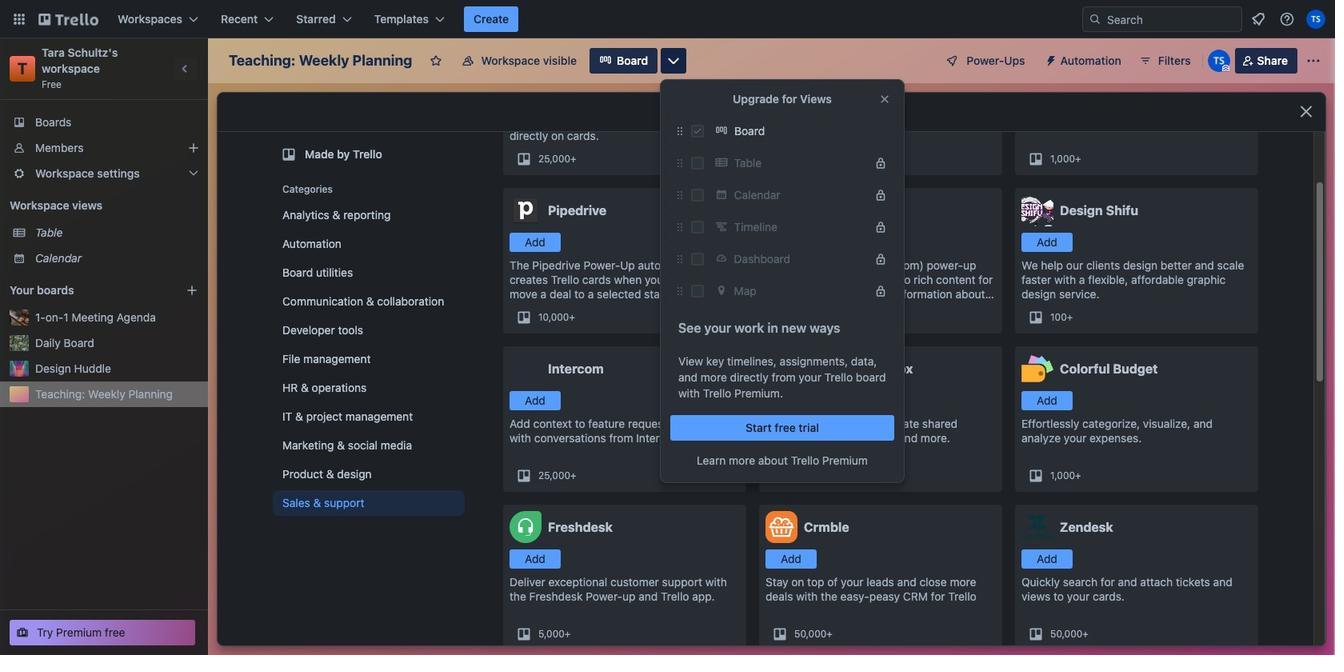 Task type: vqa. For each thing, say whether or not it's contained in the screenshot.
the rightmost Updates
no



Task type: describe. For each thing, give the bounding box(es) containing it.
2 vertical spatial design
[[337, 467, 372, 481]]

+ for design shifu
[[1067, 311, 1073, 323]]

board down upgrade
[[735, 124, 765, 138]]

this member is an admin of this board. image
[[1223, 65, 1230, 72]]

calendar inside calendar link
[[35, 251, 82, 265]]

visible
[[543, 54, 577, 67]]

on inside stay on top of your leads and close more deals with the easy-peasy crm for trello
[[792, 575, 805, 589]]

and inside attach emails to cards, create shared inboxes, reply from trello and more.
[[899, 431, 918, 445]]

add button for design shifu
[[1022, 233, 1073, 252]]

automation button
[[1038, 48, 1131, 74]]

and inside stay on top of your leads and close more deals with the easy-peasy crm for trello
[[898, 575, 917, 589]]

trello inside create custom forms and collect responses right on your trello board!
[[1091, 114, 1119, 128]]

0 notifications image
[[1249, 10, 1268, 29]]

1 horizontal spatial sales
[[714, 102, 754, 121]]

100,000
[[795, 470, 831, 482]]

by for made
[[337, 147, 350, 161]]

it
[[282, 410, 292, 423]]

2 vertical spatial work
[[735, 321, 765, 335]]

timeline
[[734, 220, 778, 234]]

workspace for workspace visible
[[481, 54, 540, 67]]

2 vertical spatial in
[[768, 321, 779, 335]]

assignments,
[[780, 355, 848, 368]]

0 vertical spatial 1,000 +
[[1051, 153, 1082, 165]]

0 vertical spatial views
[[72, 198, 102, 212]]

0 horizontal spatial table
[[35, 226, 63, 239]]

affordable
[[1132, 273, 1184, 286]]

upgrade
[[733, 92, 779, 106]]

with inside deliver exceptional customer support with the freshdesk power-up and trello app.
[[706, 575, 727, 589]]

board!
[[1122, 114, 1155, 128]]

daily board
[[35, 336, 94, 350]]

add for crmble
[[781, 552, 802, 566]]

1 horizontal spatial free
[[775, 421, 796, 435]]

hr
[[282, 381, 298, 395]]

directly inside view key timelines, assignments, data, and more directly from your trello board with trello premium.
[[730, 371, 769, 384]]

teaching: inside teaching: weekly planning "text field"
[[229, 52, 296, 69]]

product
[[282, 467, 323, 481]]

to inside add context to feature requests and issues with conversations from intercom
[[575, 417, 586, 431]]

hr & operations
[[282, 381, 367, 395]]

0 vertical spatial freshdesk
[[548, 520, 613, 535]]

0 horizontal spatial intercom
[[548, 362, 604, 376]]

sales inside the pipedrive power-up automatically creates trello cards when you start, close or move a deal to a selected stage in your sales pipeline.
[[510, 302, 536, 315]]

exceptional
[[549, 575, 608, 589]]

1 vertical spatial teaching: weekly planning
[[35, 387, 173, 401]]

recent button
[[211, 6, 284, 32]]

open information menu image
[[1280, 11, 1296, 27]]

reporting
[[343, 208, 391, 222]]

issues
[[698, 417, 731, 431]]

workspace settings button
[[0, 161, 208, 186]]

1 vertical spatial automation
[[282, 237, 342, 250]]

+ down custom
[[1076, 153, 1082, 165]]

made
[[305, 147, 334, 161]]

add board image
[[186, 284, 198, 297]]

deals
[[766, 590, 793, 603]]

100,000 +
[[795, 470, 837, 482]]

+ down 'contacts,'
[[571, 153, 577, 165]]

your boards
[[10, 283, 74, 297]]

close inside the pipedrive power-up automatically creates trello cards when you start, close or move a deal to a selected stage in your sales pipeline.
[[697, 273, 724, 286]]

filters
[[1159, 54, 1191, 67]]

add for freshdesk
[[525, 552, 546, 566]]

and left the attach
[[1118, 575, 1138, 589]]

+ for freshdesk
[[565, 628, 571, 640]]

& for hr & operations link at the left of page
[[301, 381, 309, 395]]

your right see
[[705, 321, 732, 335]]

effortlessly categorize, visualize, and analyze your expenses.
[[1022, 417, 1213, 445]]

board left "utilities" on the left top
[[282, 266, 313, 279]]

analytics
[[282, 208, 330, 222]]

workspace visible button
[[453, 48, 587, 74]]

& left do
[[757, 102, 768, 121]]

media
[[381, 439, 412, 452]]

your boards with 4 items element
[[10, 281, 162, 300]]

visualize,
[[1143, 417, 1191, 431]]

design shifu
[[1060, 203, 1139, 218]]

10,000 +
[[539, 311, 575, 323]]

cards. inside quickly search for and attach tickets and views to your cards.
[[1093, 590, 1125, 603]]

add button for colorful budget
[[1022, 391, 1073, 411]]

2 vertical spatial 1,000 +
[[1051, 470, 1082, 482]]

0 vertical spatial 1,000
[[1051, 153, 1076, 165]]

your inside quickly search for and attach tickets and views to your cards.
[[1067, 590, 1090, 603]]

1 horizontal spatial board link
[[711, 118, 895, 144]]

learn more about trello premium link
[[697, 453, 868, 469]]

Board name text field
[[221, 48, 420, 74]]

show menu image
[[1306, 53, 1322, 69]]

board up design huddle
[[64, 336, 94, 350]]

colorful budget
[[1060, 362, 1158, 376]]

star or unstar board image
[[430, 54, 443, 67]]

& for marketing & social media link on the bottom left of the page
[[337, 439, 345, 452]]

attach
[[766, 417, 800, 431]]

0 horizontal spatial tara schultz (taraschultz7) image
[[1208, 50, 1231, 72]]

try premium free button
[[10, 620, 195, 646]]

power- inside 'button'
[[967, 54, 1005, 67]]

0 horizontal spatial support
[[324, 496, 365, 510]]

deliver exceptional customer support with the freshdesk power-up and trello app.
[[510, 575, 727, 603]]

move
[[510, 287, 538, 301]]

0 horizontal spatial a
[[541, 287, 547, 301]]

made by trello
[[305, 147, 382, 161]]

board left the customize views icon
[[617, 54, 648, 67]]

+ for gmail by cardbox
[[831, 470, 837, 482]]

leads
[[867, 575, 895, 589]]

1 vertical spatial management
[[346, 410, 413, 423]]

boards
[[37, 283, 74, 297]]

close inside stay on top of your leads and close more deals with the easy-peasy crm for trello
[[920, 575, 947, 589]]

your inside the pipedrive power-up automatically creates trello cards when you start, close or move a deal to a selected stage in your sales pipeline.
[[688, 287, 711, 301]]

key
[[707, 355, 724, 368]]

1 vertical spatial 1,000
[[795, 311, 819, 323]]

with inside stay on top of your leads and close more deals with the easy-peasy crm for trello
[[796, 590, 818, 603]]

members
[[35, 141, 84, 154]]

see your work in new ways
[[679, 321, 841, 335]]

conversations
[[534, 431, 606, 445]]

your inside create custom forms and collect responses right on your trello board!
[[1065, 114, 1088, 128]]

with inside add context to feature requests and issues with conversations from intercom
[[510, 431, 531, 445]]

to inside attach emails to cards, create shared inboxes, reply from trello and more.
[[839, 417, 849, 431]]

trello down assignments,
[[825, 371, 853, 384]]

add inside add context to feature requests and issues with conversations from intercom
[[510, 417, 530, 431]]

view
[[679, 355, 704, 368]]

contacts,
[[546, 114, 594, 128]]

and right tickets
[[1214, 575, 1233, 589]]

your inside the effortlessly categorize, visualize, and analyze your expenses.
[[1064, 431, 1087, 445]]

+ right new
[[819, 311, 826, 323]]

clients
[[1087, 258, 1120, 272]]

add for design shifu
[[1037, 235, 1058, 249]]

marketing
[[282, 439, 334, 452]]

add button for freshdesk
[[510, 550, 561, 569]]

trello inside stay on top of your leads and close more deals with the easy-peasy crm for trello
[[949, 590, 977, 603]]

add button for crmble
[[766, 550, 817, 569]]

share
[[1258, 54, 1288, 67]]

learn more about trello premium
[[697, 454, 868, 467]]

trello up issues
[[703, 387, 732, 400]]

1 horizontal spatial design
[[1022, 287, 1056, 301]]

0 vertical spatial calendar
[[734, 188, 781, 202]]

& for sales & support link
[[313, 496, 321, 510]]

1 25,000 from the top
[[539, 153, 571, 165]]

weekly inside "text field"
[[299, 52, 349, 69]]

back to home image
[[38, 6, 98, 32]]

primary element
[[0, 0, 1336, 38]]

trial
[[799, 421, 819, 435]]

trello inside the pipedrive power-up automatically creates trello cards when you start, close or move a deal to a selected stage in your sales pipeline.
[[551, 273, 579, 286]]

your inside "gamify your daily work process to help people do their best work"
[[805, 100, 828, 114]]

collaboration
[[377, 294, 444, 308]]

crm
[[903, 590, 928, 603]]

add for pipedrive
[[525, 235, 546, 249]]

50,000 for zendesk
[[1051, 628, 1083, 640]]

from for more
[[772, 371, 796, 384]]

up
[[620, 258, 635, 272]]

do
[[804, 114, 817, 128]]

inboxes,
[[766, 431, 809, 445]]

0 vertical spatial pipedrive
[[548, 203, 607, 218]]

boards link
[[0, 110, 208, 135]]

data,
[[851, 355, 877, 368]]

+ for zendesk
[[1083, 628, 1089, 640]]

your inside stay on top of your leads and close more deals with the easy-peasy crm for trello
[[841, 575, 864, 589]]

automation inside button
[[1061, 54, 1122, 67]]

& for communication & collaboration link on the top left
[[366, 294, 374, 308]]

1 vertical spatial 1,000 +
[[795, 311, 826, 323]]

50,000 for crmble
[[795, 628, 827, 640]]

analyze
[[1022, 431, 1061, 445]]

0 vertical spatial for
[[782, 92, 797, 106]]

opportunities
[[642, 114, 711, 128]]

deliver
[[510, 575, 546, 589]]

0 vertical spatial management
[[303, 352, 371, 366]]

it & project management
[[282, 410, 413, 423]]

marketing & social media
[[282, 439, 412, 452]]

teaching: inside 'teaching: weekly planning' link
[[35, 387, 85, 401]]

0 horizontal spatial sales
[[282, 496, 310, 510]]

search image
[[1089, 13, 1102, 26]]

customize views image
[[666, 53, 682, 69]]

+ for pipedrive
[[569, 311, 575, 323]]

start
[[746, 421, 772, 435]]

communication
[[282, 294, 363, 308]]

cards,
[[852, 417, 884, 431]]

help inside we help our clients design better and scale faster with a flexible, affordable graphic design service.
[[1041, 258, 1064, 272]]

categorize,
[[1083, 417, 1140, 431]]

add for colorful budget
[[1037, 394, 1058, 407]]

gamify your daily work process to help people do their best work
[[766, 100, 966, 128]]

try premium free
[[37, 626, 125, 639]]

add button for intercom
[[510, 391, 561, 411]]

planning inside teaching: weekly planning "text field"
[[353, 52, 412, 69]]

1-on-1 meeting agenda
[[35, 310, 156, 324]]

quickly
[[1022, 575, 1060, 589]]

top
[[808, 575, 825, 589]]

and inside deliver exceptional customer support with the freshdesk power-up and trello app.
[[639, 590, 658, 603]]

0 vertical spatial tara schultz (taraschultz7) image
[[1307, 10, 1326, 29]]

starred button
[[287, 6, 361, 32]]

forms
[[1101, 100, 1130, 114]]

teaching: weekly planning inside "text field"
[[229, 52, 412, 69]]

trello right made
[[353, 147, 382, 161]]

file management link
[[273, 347, 465, 372]]

2 horizontal spatial support
[[772, 102, 830, 121]]

& for the it & project management link
[[295, 410, 303, 423]]

track
[[510, 100, 538, 114]]

attach emails to cards, create shared inboxes, reply from trello and more.
[[766, 417, 958, 445]]

cards. inside track your sales pipeline in trello with cases, contacts, leads, & opportunities directly on cards.
[[567, 129, 599, 142]]

schultz's
[[68, 46, 118, 59]]

0 vertical spatial work
[[858, 100, 883, 114]]

workspaces button
[[108, 6, 208, 32]]



Task type: locate. For each thing, give the bounding box(es) containing it.
close popover image
[[879, 93, 891, 106]]

your up easy-
[[841, 575, 864, 589]]

50,000 + down "search"
[[1051, 628, 1089, 640]]

pipedrive up the cards
[[548, 203, 607, 218]]

your down effortlessly
[[1064, 431, 1087, 445]]

0 horizontal spatial close
[[697, 273, 724, 286]]

100
[[1051, 311, 1067, 323]]

map
[[734, 284, 757, 298]]

analytics & reporting link
[[273, 202, 465, 228]]

+
[[571, 153, 577, 165], [1076, 153, 1082, 165], [569, 311, 575, 323], [819, 311, 826, 323], [1067, 311, 1073, 323], [571, 470, 577, 482], [831, 470, 837, 482], [1076, 470, 1082, 482], [565, 628, 571, 640], [827, 628, 833, 640], [1083, 628, 1089, 640]]

add button up effortlessly
[[1022, 391, 1073, 411]]

add button up attach
[[766, 391, 817, 411]]

cards.
[[567, 129, 599, 142], [1093, 590, 1125, 603]]

help right the process
[[944, 100, 966, 114]]

more right learn at the bottom
[[729, 454, 755, 467]]

trello up 100,000
[[791, 454, 820, 467]]

your inside track your sales pipeline in trello with cases, contacts, leads, & opportunities directly on cards.
[[541, 100, 564, 114]]

create for create
[[474, 12, 509, 26]]

2 vertical spatial power-
[[586, 590, 623, 603]]

0 vertical spatial more
[[701, 371, 727, 384]]

tara schultz (taraschultz7) image right open information menu icon
[[1307, 10, 1326, 29]]

tara
[[42, 46, 65, 59]]

0 horizontal spatial create
[[474, 12, 509, 26]]

Search field
[[1102, 7, 1242, 31]]

1 vertical spatial intercom
[[636, 431, 682, 445]]

1
[[64, 310, 69, 324]]

it & project management link
[[273, 404, 465, 430]]

to up conversations
[[575, 417, 586, 431]]

add button for pipedrive
[[510, 233, 561, 252]]

1 vertical spatial more
[[729, 454, 755, 467]]

0 horizontal spatial by
[[337, 147, 350, 161]]

free left trial
[[775, 421, 796, 435]]

+ down service.
[[1067, 311, 1073, 323]]

0 vertical spatial premium
[[823, 454, 868, 467]]

start,
[[667, 273, 694, 286]]

1 50,000 + from the left
[[795, 628, 833, 640]]

board utilities
[[282, 266, 353, 279]]

templates
[[374, 12, 429, 26]]

add for zendesk
[[1037, 552, 1058, 566]]

shifu
[[1106, 203, 1139, 218]]

work down close popover icon
[[873, 114, 898, 128]]

add button up stay
[[766, 550, 817, 569]]

create up right
[[1022, 100, 1056, 114]]

add up effortlessly
[[1037, 394, 1058, 407]]

& down product & design
[[313, 496, 321, 510]]

0 vertical spatial teaching: weekly planning
[[229, 52, 412, 69]]

trello right crm on the right
[[949, 590, 977, 603]]

file management
[[282, 352, 371, 366]]

1 vertical spatial workspace
[[35, 166, 94, 180]]

50,000 + for crmble
[[795, 628, 833, 640]]

on inside track your sales pipeline in trello with cases, contacts, leads, & opportunities directly on cards.
[[551, 129, 564, 142]]

cards. down "search"
[[1093, 590, 1125, 603]]

power- down exceptional
[[586, 590, 623, 603]]

trello inside attach emails to cards, create shared inboxes, reply from trello and more.
[[867, 431, 896, 445]]

0 horizontal spatial teaching:
[[35, 387, 85, 401]]

2 horizontal spatial design
[[1124, 258, 1158, 272]]

your up 'contacts,'
[[541, 100, 564, 114]]

and down view
[[679, 371, 698, 384]]

and up crm on the right
[[898, 575, 917, 589]]

free
[[775, 421, 796, 435], [105, 626, 125, 639]]

workspace down 'members'
[[35, 166, 94, 180]]

add up stay
[[781, 552, 802, 566]]

1 vertical spatial support
[[324, 496, 365, 510]]

directly down timelines, at bottom
[[730, 371, 769, 384]]

filters button
[[1135, 48, 1196, 74]]

0 horizontal spatial 50,000 +
[[795, 628, 833, 640]]

views inside quickly search for and attach tickets and views to your cards.
[[1022, 590, 1051, 603]]

gamify
[[766, 100, 802, 114]]

& right hr
[[301, 381, 309, 395]]

1 horizontal spatial teaching:
[[229, 52, 296, 69]]

+ down deal
[[569, 311, 575, 323]]

1,000
[[1051, 153, 1076, 165], [795, 311, 819, 323], [1051, 470, 1076, 482]]

25,000 + down 'contacts,'
[[539, 153, 577, 165]]

planning inside 'teaching: weekly planning' link
[[128, 387, 173, 401]]

and inside we help our clients design better and scale faster with a flexible, affordable graphic design service.
[[1195, 258, 1215, 272]]

1 horizontal spatial automation
[[1061, 54, 1122, 67]]

in inside the pipedrive power-up automatically creates trello cards when you start, close or move a deal to a selected stage in your sales pipeline.
[[676, 287, 685, 301]]

trello down cards,
[[867, 431, 896, 445]]

workspace navigation collapse icon image
[[174, 58, 197, 80]]

the pipedrive power-up automatically creates trello cards when you start, close or move a deal to a selected stage in your sales pipeline.
[[510, 258, 738, 315]]

workspace visible
[[481, 54, 577, 67]]

pipedrive inside the pipedrive power-up automatically creates trello cards when you start, close or move a deal to a selected stage in your sales pipeline.
[[533, 258, 581, 272]]

0 vertical spatial sales & support
[[714, 102, 830, 121]]

with inside track your sales pipeline in trello with cases, contacts, leads, & opportunities directly on cards.
[[684, 100, 705, 114]]

0 vertical spatial free
[[775, 421, 796, 435]]

reply
[[812, 431, 837, 445]]

2 horizontal spatial on
[[1049, 114, 1062, 128]]

from inside view key timelines, assignments, data, and more directly from your trello board with trello premium.
[[772, 371, 796, 384]]

daily board link
[[35, 335, 198, 351]]

teaching: weekly planning link
[[35, 387, 198, 403]]

1 vertical spatial tara schultz (taraschultz7) image
[[1208, 50, 1231, 72]]

0 vertical spatial in
[[640, 100, 649, 114]]

teaching:
[[229, 52, 296, 69], [35, 387, 85, 401]]

and
[[1133, 100, 1153, 114], [1195, 258, 1215, 272], [679, 371, 698, 384], [676, 417, 695, 431], [1194, 417, 1213, 431], [899, 431, 918, 445], [898, 575, 917, 589], [1118, 575, 1138, 589], [1214, 575, 1233, 589], [639, 590, 658, 603]]

calendar up timeline
[[734, 188, 781, 202]]

+ for crmble
[[827, 628, 833, 640]]

table down workspace views
[[35, 226, 63, 239]]

add button for zendesk
[[1022, 550, 1073, 569]]

you
[[645, 273, 664, 286]]

1 vertical spatial in
[[676, 287, 685, 301]]

more inside view key timelines, assignments, data, and more directly from your trello board with trello premium.
[[701, 371, 727, 384]]

from inside attach emails to cards, create shared inboxes, reply from trello and more.
[[840, 431, 864, 445]]

for right crm on the right
[[931, 590, 946, 603]]

to inside quickly search for and attach tickets and views to your cards.
[[1054, 590, 1064, 603]]

1 vertical spatial views
[[1022, 590, 1051, 603]]

to inside "gamify your daily work process to help people do their best work"
[[930, 100, 941, 114]]

1 vertical spatial cards.
[[1093, 590, 1125, 603]]

custom
[[1059, 100, 1098, 114]]

people
[[766, 114, 801, 128]]

leads,
[[597, 114, 628, 128]]

workspace for workspace settings
[[35, 166, 94, 180]]

from up premium.
[[772, 371, 796, 384]]

2 horizontal spatial more
[[950, 575, 977, 589]]

create
[[887, 417, 920, 431]]

0 vertical spatial by
[[337, 147, 350, 161]]

work up best
[[858, 100, 883, 114]]

1 vertical spatial planning
[[128, 387, 173, 401]]

& for product & design link
[[326, 467, 334, 481]]

1 horizontal spatial 50,000
[[1051, 628, 1083, 640]]

& right product
[[326, 467, 334, 481]]

0 horizontal spatial free
[[105, 626, 125, 639]]

we help our clients design better and scale faster with a flexible, affordable graphic design service.
[[1022, 258, 1245, 301]]

free inside button
[[105, 626, 125, 639]]

colorful
[[1060, 362, 1110, 376]]

1 the from the left
[[510, 590, 526, 603]]

workspaces
[[118, 12, 182, 26]]

1,000 up assignments,
[[795, 311, 819, 323]]

product & design link
[[273, 462, 465, 487]]

dashboard
[[734, 252, 791, 266]]

1 vertical spatial sales
[[510, 302, 536, 315]]

0 horizontal spatial 50,000
[[795, 628, 827, 640]]

1 vertical spatial for
[[1101, 575, 1115, 589]]

1 horizontal spatial support
[[662, 575, 703, 589]]

100 +
[[1051, 311, 1073, 323]]

to inside the pipedrive power-up automatically creates trello cards when you start, close or move a deal to a selected stage in your sales pipeline.
[[575, 287, 585, 301]]

1,000 + up assignments,
[[795, 311, 826, 323]]

trello inside track your sales pipeline in trello with cases, contacts, leads, & opportunities directly on cards.
[[652, 100, 681, 114]]

0 vertical spatial design
[[1124, 258, 1158, 272]]

or
[[727, 273, 738, 286]]

2 vertical spatial on
[[792, 575, 805, 589]]

for inside quickly search for and attach tickets and views to your cards.
[[1101, 575, 1115, 589]]

customer
[[611, 575, 659, 589]]

on left top
[[792, 575, 805, 589]]

teaching: down recent dropdown button
[[229, 52, 296, 69]]

0 horizontal spatial cards.
[[567, 129, 599, 142]]

tara schultz (taraschultz7) image right filters
[[1208, 50, 1231, 72]]

communication & collaboration
[[282, 294, 444, 308]]

views down quickly
[[1022, 590, 1051, 603]]

1 vertical spatial board link
[[711, 118, 895, 144]]

for inside stay on top of your leads and close more deals with the easy-peasy crm for trello
[[931, 590, 946, 603]]

design for design huddle
[[35, 362, 71, 375]]

workspace inside button
[[481, 54, 540, 67]]

0 vertical spatial workspace
[[481, 54, 540, 67]]

& right it
[[295, 410, 303, 423]]

product & design
[[282, 467, 372, 481]]

add button up quickly
[[1022, 550, 1073, 569]]

1 horizontal spatial in
[[676, 287, 685, 301]]

1 horizontal spatial a
[[588, 287, 594, 301]]

1 horizontal spatial more
[[729, 454, 755, 467]]

agenda
[[117, 310, 156, 324]]

automation down search icon
[[1061, 54, 1122, 67]]

0 vertical spatial close
[[697, 273, 724, 286]]

close up crm on the right
[[920, 575, 947, 589]]

+ for intercom
[[571, 470, 577, 482]]

1 25,000 + from the top
[[539, 153, 577, 165]]

1 horizontal spatial 50,000 +
[[1051, 628, 1089, 640]]

with left conversations
[[510, 431, 531, 445]]

1 vertical spatial on
[[551, 129, 564, 142]]

your inside view key timelines, assignments, data, and more directly from your trello board with trello premium.
[[799, 371, 822, 384]]

1 horizontal spatial table
[[734, 156, 762, 170]]

create inside create custom forms and collect responses right on your trello board!
[[1022, 100, 1056, 114]]

1 vertical spatial sales & support
[[282, 496, 365, 510]]

trello up deal
[[551, 273, 579, 286]]

0 vertical spatial design
[[1060, 203, 1103, 218]]

power- left sm image
[[967, 54, 1005, 67]]

power- inside deliver exceptional customer support with the freshdesk power-up and trello app.
[[586, 590, 623, 603]]

teaching: weekly planning down huddle
[[35, 387, 173, 401]]

with inside view key timelines, assignments, data, and more directly from your trello board with trello premium.
[[679, 387, 700, 400]]

2 horizontal spatial for
[[1101, 575, 1115, 589]]

power-ups button
[[935, 48, 1035, 74]]

2 25,000 + from the top
[[539, 470, 577, 482]]

create inside button
[[474, 12, 509, 26]]

the inside stay on top of your leads and close more deals with the easy-peasy crm for trello
[[821, 590, 838, 603]]

with down view
[[679, 387, 700, 400]]

workspace for workspace views
[[10, 198, 69, 212]]

your down custom
[[1065, 114, 1088, 128]]

management down hr & operations link at the left of page
[[346, 410, 413, 423]]

2 50,000 from the left
[[1051, 628, 1083, 640]]

1 horizontal spatial on
[[792, 575, 805, 589]]

shared
[[923, 417, 958, 431]]

0 vertical spatial create
[[474, 12, 509, 26]]

2 the from the left
[[821, 590, 838, 603]]

1 vertical spatial table
[[35, 226, 63, 239]]

views
[[72, 198, 102, 212], [1022, 590, 1051, 603]]

free
[[42, 78, 62, 90]]

1 vertical spatial weekly
[[88, 387, 125, 401]]

tara schultz (taraschultz7) image
[[1307, 10, 1326, 29], [1208, 50, 1231, 72]]

50,000 +
[[795, 628, 833, 640], [1051, 628, 1089, 640]]

add button up deliver
[[510, 550, 561, 569]]

sm image
[[1038, 48, 1061, 70]]

management up operations
[[303, 352, 371, 366]]

selected
[[597, 287, 641, 301]]

0 vertical spatial directly
[[510, 129, 548, 142]]

collect
[[1156, 100, 1190, 114]]

freshdesk inside deliver exceptional customer support with the freshdesk power-up and trello app.
[[529, 590, 583, 603]]

1 horizontal spatial directly
[[730, 371, 769, 384]]

our
[[1067, 258, 1084, 272]]

tara schultz's workspace free
[[42, 46, 121, 90]]

we
[[1022, 258, 1038, 272]]

cards. down 'contacts,'
[[567, 129, 599, 142]]

search
[[1063, 575, 1098, 589]]

50,000 + for zendesk
[[1051, 628, 1089, 640]]

from
[[772, 371, 796, 384], [609, 431, 633, 445], [840, 431, 864, 445]]

0 horizontal spatial premium
[[56, 626, 102, 639]]

in down start,
[[676, 287, 685, 301]]

0 horizontal spatial the
[[510, 590, 526, 603]]

automation up board utilities
[[282, 237, 342, 250]]

pipeline
[[597, 100, 637, 114]]

0 horizontal spatial views
[[72, 198, 102, 212]]

freshdesk up exceptional
[[548, 520, 613, 535]]

2 vertical spatial for
[[931, 590, 946, 603]]

& right analytics
[[333, 208, 340, 222]]

t
[[17, 59, 27, 78]]

social
[[348, 439, 378, 452]]

help inside "gamify your daily work process to help people do their best work"
[[944, 100, 966, 114]]

premium inside button
[[56, 626, 102, 639]]

+ down "search"
[[1083, 628, 1089, 640]]

pipeline.
[[539, 302, 583, 315]]

0 horizontal spatial more
[[701, 371, 727, 384]]

to down quickly
[[1054, 590, 1064, 603]]

1,000 + down custom
[[1051, 153, 1082, 165]]

1 horizontal spatial cards.
[[1093, 590, 1125, 603]]

more left quickly
[[950, 575, 977, 589]]

directly inside track your sales pipeline in trello with cases, contacts, leads, & opportunities directly on cards.
[[510, 129, 548, 142]]

and up board!
[[1133, 100, 1153, 114]]

0 horizontal spatial sales & support
[[282, 496, 365, 510]]

in inside track your sales pipeline in trello with cases, contacts, leads, & opportunities directly on cards.
[[640, 100, 649, 114]]

in right pipeline
[[640, 100, 649, 114]]

budget
[[1113, 362, 1158, 376]]

& inside track your sales pipeline in trello with cases, contacts, leads, & opportunities directly on cards.
[[631, 114, 639, 128]]

and up graphic
[[1195, 258, 1215, 272]]

context
[[533, 417, 572, 431]]

from inside add context to feature requests and issues with conversations from intercom
[[609, 431, 633, 445]]

1 horizontal spatial create
[[1022, 100, 1056, 114]]

0 vertical spatial table
[[734, 156, 762, 170]]

workspace inside dropdown button
[[35, 166, 94, 180]]

2 vertical spatial more
[[950, 575, 977, 589]]

service.
[[1059, 287, 1100, 301]]

sales inside track your sales pipeline in trello with cases, contacts, leads, & opportunities directly on cards.
[[567, 100, 594, 114]]

graphic
[[1187, 273, 1226, 286]]

to right the process
[[930, 100, 941, 114]]

1 horizontal spatial by
[[843, 362, 858, 376]]

directly
[[510, 129, 548, 142], [730, 371, 769, 384]]

to left cards,
[[839, 417, 849, 431]]

sales up 'contacts,'
[[567, 100, 594, 114]]

intercom inside add context to feature requests and issues with conversations from intercom
[[636, 431, 682, 445]]

0 vertical spatial weekly
[[299, 52, 349, 69]]

and inside create custom forms and collect responses right on your trello board!
[[1133, 100, 1153, 114]]

with inside we help our clients design better and scale faster with a flexible, affordable graphic design service.
[[1055, 273, 1076, 286]]

1 horizontal spatial weekly
[[299, 52, 349, 69]]

5,000
[[539, 628, 565, 640]]

process
[[886, 100, 927, 114]]

to right deal
[[575, 287, 585, 301]]

1 vertical spatial design
[[35, 362, 71, 375]]

0 vertical spatial planning
[[353, 52, 412, 69]]

on right right
[[1049, 114, 1062, 128]]

25,000 down 'contacts,'
[[539, 153, 571, 165]]

with up app.
[[706, 575, 727, 589]]

from for inboxes,
[[840, 431, 864, 445]]

2 50,000 + from the left
[[1051, 628, 1089, 640]]

1 vertical spatial 25,000 +
[[539, 470, 577, 482]]

pipedrive up deal
[[533, 258, 581, 272]]

and inside the effortlessly categorize, visualize, and analyze your expenses.
[[1194, 417, 1213, 431]]

+ for colorful budget
[[1076, 470, 1082, 482]]

creates
[[510, 273, 548, 286]]

support inside deliver exceptional customer support with the freshdesk power-up and trello app.
[[662, 575, 703, 589]]

members link
[[0, 135, 208, 161]]

0 horizontal spatial design
[[337, 467, 372, 481]]

1 horizontal spatial planning
[[353, 52, 412, 69]]

1 horizontal spatial premium
[[823, 454, 868, 467]]

your
[[541, 100, 564, 114], [805, 100, 828, 114], [1065, 114, 1088, 128], [688, 287, 711, 301], [705, 321, 732, 335], [799, 371, 822, 384], [1064, 431, 1087, 445], [841, 575, 864, 589], [1067, 590, 1090, 603]]

a inside we help our clients design better and scale faster with a flexible, affordable graphic design service.
[[1079, 273, 1085, 286]]

50,000 down top
[[795, 628, 827, 640]]

more down key
[[701, 371, 727, 384]]

with
[[684, 100, 705, 114], [1055, 273, 1076, 286], [679, 387, 700, 400], [510, 431, 531, 445], [706, 575, 727, 589], [796, 590, 818, 603]]

with down top
[[796, 590, 818, 603]]

25,000 down conversations
[[539, 470, 571, 482]]

trello inside deliver exceptional customer support with the freshdesk power-up and trello app.
[[661, 590, 689, 603]]

0 horizontal spatial planning
[[128, 387, 173, 401]]

1 horizontal spatial design
[[1060, 203, 1103, 218]]

views
[[800, 92, 832, 106]]

1 vertical spatial design
[[1022, 287, 1056, 301]]

1 horizontal spatial sales & support
[[714, 102, 830, 121]]

1 50,000 from the left
[[795, 628, 827, 640]]

a left deal
[[541, 287, 547, 301]]

best
[[847, 114, 870, 128]]

2 25,000 from the top
[[539, 470, 571, 482]]

and inside view key timelines, assignments, data, and more directly from your trello board with trello premium.
[[679, 371, 698, 384]]

0 vertical spatial automation
[[1061, 54, 1122, 67]]

design down the daily
[[35, 362, 71, 375]]

2 vertical spatial 1,000
[[1051, 470, 1076, 482]]

0 horizontal spatial directly
[[510, 129, 548, 142]]

in left new
[[768, 321, 779, 335]]

design
[[1124, 258, 1158, 272], [1022, 287, 1056, 301], [337, 467, 372, 481]]

add button up we
[[1022, 233, 1073, 252]]

0 horizontal spatial teaching: weekly planning
[[35, 387, 173, 401]]

& for analytics & reporting link
[[333, 208, 340, 222]]

trello left app.
[[661, 590, 689, 603]]

1,000 + down analyze
[[1051, 470, 1082, 482]]

help up faster
[[1041, 258, 1064, 272]]

0 vertical spatial intercom
[[548, 362, 604, 376]]

0 horizontal spatial on
[[551, 129, 564, 142]]

& left social
[[337, 439, 345, 452]]

add for intercom
[[525, 394, 546, 407]]

design for design shifu
[[1060, 203, 1103, 218]]

by for gmail
[[843, 362, 858, 376]]

0 vertical spatial 25,000
[[539, 153, 571, 165]]

more inside stay on top of your leads and close more deals with the easy-peasy crm for trello
[[950, 575, 977, 589]]

workspace settings
[[35, 166, 140, 180]]

for up "people"
[[782, 92, 797, 106]]

automation
[[1061, 54, 1122, 67], [282, 237, 342, 250]]

50,000 + down top
[[795, 628, 833, 640]]

premium down reply
[[823, 454, 868, 467]]

and inside add context to feature requests and issues with conversations from intercom
[[676, 417, 695, 431]]

power- inside the pipedrive power-up automatically creates trello cards when you start, close or move a deal to a selected stage in your sales pipeline.
[[584, 258, 620, 272]]

0 horizontal spatial design
[[35, 362, 71, 375]]

workspace down create button
[[481, 54, 540, 67]]

requests
[[628, 417, 673, 431]]

on
[[1049, 114, 1062, 128], [551, 129, 564, 142], [792, 575, 805, 589]]

on inside create custom forms and collect responses right on your trello board!
[[1049, 114, 1062, 128]]

1 vertical spatial work
[[873, 114, 898, 128]]

calendar up boards
[[35, 251, 82, 265]]

the inside deliver exceptional customer support with the freshdesk power-up and trello app.
[[510, 590, 526, 603]]

your
[[10, 283, 34, 297]]

0 horizontal spatial board link
[[590, 48, 658, 74]]

planning
[[353, 52, 412, 69], [128, 387, 173, 401]]

attach
[[1141, 575, 1173, 589]]

up
[[623, 590, 636, 603]]

trello
[[652, 100, 681, 114], [1091, 114, 1119, 128], [353, 147, 382, 161], [551, 273, 579, 286], [825, 371, 853, 384], [703, 387, 732, 400], [867, 431, 896, 445], [791, 454, 820, 467], [661, 590, 689, 603], [949, 590, 977, 603]]

add for gmail by cardbox
[[781, 394, 802, 407]]

free right try
[[105, 626, 125, 639]]

add button for gmail by cardbox
[[766, 391, 817, 411]]

board link down gamify
[[711, 118, 895, 144]]

create for create custom forms and collect responses right on your trello board!
[[1022, 100, 1056, 114]]

analytics & reporting
[[282, 208, 391, 222]]

create
[[474, 12, 509, 26], [1022, 100, 1056, 114]]

right
[[1022, 114, 1046, 128]]



